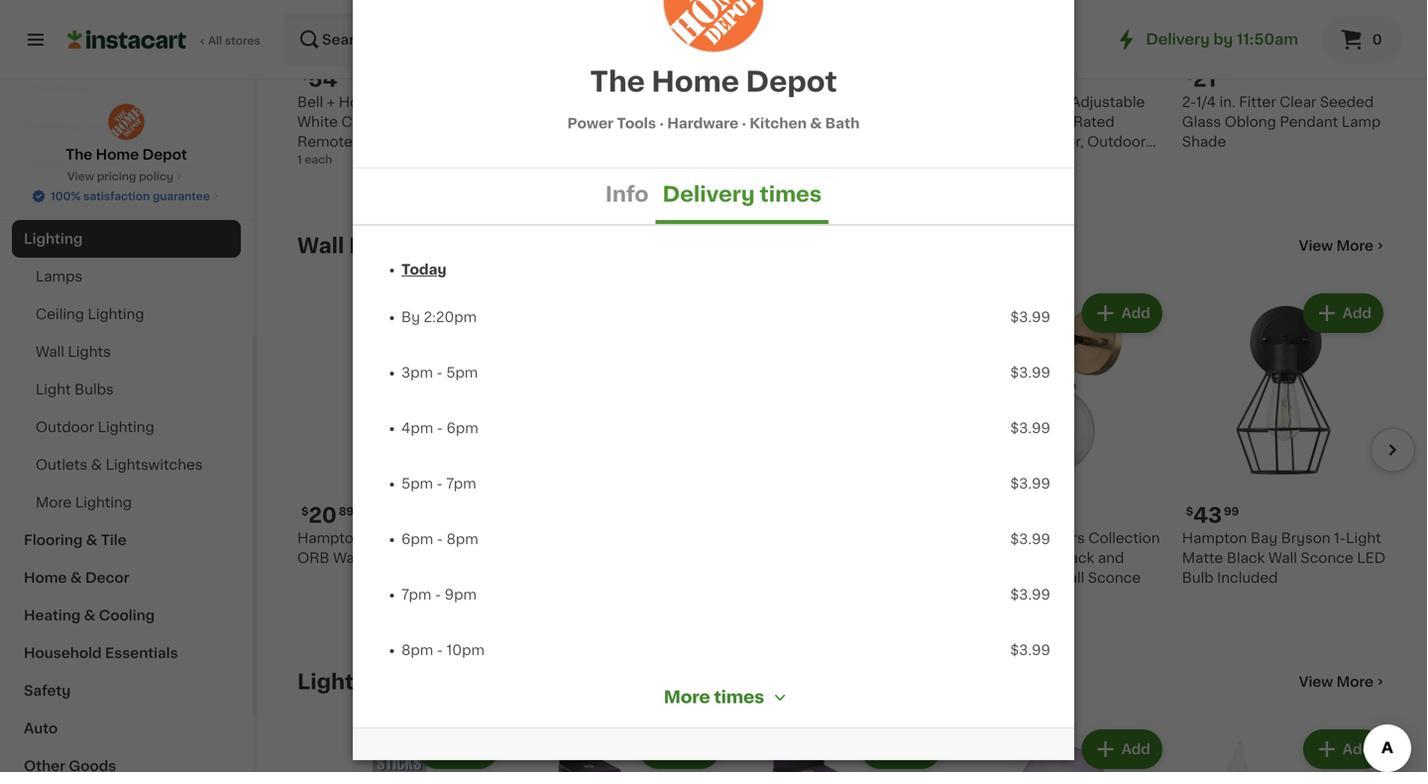 Task type: locate. For each thing, give the bounding box(es) containing it.
1 horizontal spatial cct
[[961, 115, 992, 129]]

0 vertical spatial item carousel region
[[297, 0, 1416, 202]]

the home depot up view pricing policy "link"
[[66, 148, 187, 162]]

bulbs up the outdoor lighting
[[75, 383, 114, 397]]

ceiling down 'howell'
[[342, 115, 390, 129]]

1 halo from the left
[[519, 95, 560, 109]]

$ up bulb
[[1187, 506, 1194, 517]]

0 vertical spatial 6pm
[[447, 421, 479, 435]]

1 horizontal spatial halo
[[961, 95, 1002, 109]]

$ 54 99
[[301, 69, 355, 90]]

view more for bulbs
[[1300, 675, 1374, 689]]

4 inside plaskolite 4 ft. x 2 ft. suspended egg crate light ceiling panel, white
[[811, 95, 820, 109]]

add
[[458, 306, 487, 320], [1122, 306, 1151, 320], [1343, 306, 1372, 320], [458, 743, 487, 757], [679, 743, 708, 757], [901, 743, 930, 757], [1122, 743, 1151, 757], [1343, 743, 1372, 757]]

0 horizontal spatial white
[[297, 115, 338, 129]]

0 horizontal spatial hlb
[[563, 95, 593, 109]]

rated right socket at the left of the page
[[519, 135, 560, 149]]

adjustable down $29.69 element
[[519, 115, 593, 129]]

1 vertical spatial light bulbs
[[297, 672, 421, 693]]

crate
[[854, 115, 892, 129]]

auto
[[24, 722, 58, 736]]

0 horizontal spatial ceiling
[[36, 307, 84, 321]]

ic inside halo hlb series 6 in. adjustable cct canless ic rated dimmable indoor, outdoor integrated led recessed light kit
[[690, 115, 705, 129]]

delivery for delivery times
[[663, 184, 755, 205]]

2 hlb from the left
[[1006, 95, 1035, 109]]

1 vertical spatial bulbs
[[359, 672, 421, 693]]

wall lights link down ceiling lighting
[[12, 333, 241, 371]]

white inside plaskolite 4 ft. x 2 ft. suspended egg crate light ceiling panel, white
[[838, 135, 878, 149]]

more inside more times 
[[664, 689, 711, 706]]

0 vertical spatial rated
[[1074, 115, 1115, 129]]

wall right orb
[[333, 552, 362, 565]]

matte inside "hampton bay bryson 1-light matte black wall sconce led bulb included"
[[1183, 552, 1224, 565]]

hardware
[[668, 117, 739, 130], [24, 157, 93, 171]]

1/4
[[1197, 95, 1217, 109]]

in. right 6
[[656, 95, 672, 109]]

delivery by 11:50am
[[1147, 32, 1299, 47]]

2 in. from the left
[[656, 95, 672, 109]]

0 vertical spatial the home depot
[[590, 68, 838, 96]]

kit
[[631, 175, 650, 189], [1000, 175, 1019, 189]]

1 horizontal spatial rated
[[1074, 115, 1115, 129]]

$28.59 element
[[961, 67, 1167, 92]]

0 vertical spatial light bulbs link
[[12, 371, 241, 409]]

view more for lights
[[1300, 239, 1374, 253]]

view inside "link"
[[67, 171, 94, 182]]

bath
[[826, 117, 860, 130]]

home inside home decorators collection 1-light matte black and antique gold wall sconce
[[961, 532, 1004, 546]]

2 horizontal spatial 1-
[[1335, 532, 1347, 546]]

halo inside halo hlb 4 in. adjustable cct canless ic rated dimmable indoor, outdoor integrated led recessed light kit
[[961, 95, 1002, 109]]

in. inside halo hlb 4 in. adjustable cct canless ic rated dimmable indoor, outdoor integrated led recessed light kit
[[1052, 95, 1068, 109]]

0 horizontal spatial rated
[[519, 135, 560, 149]]

2 canless from the left
[[995, 115, 1051, 129]]

1 matte from the left
[[1012, 552, 1053, 565]]

1 integrated from the left
[[581, 155, 653, 169]]

0 horizontal spatial wall lights
[[36, 345, 111, 359]]

6 $3.99 from the top
[[1011, 588, 1051, 602]]

indoor, down the $28.59 element
[[1036, 135, 1084, 149]]

2 view more from the top
[[1300, 675, 1374, 689]]

99 inside '$ 43 99'
[[1225, 506, 1240, 517]]

lightswitches
[[106, 458, 203, 472]]

1 horizontal spatial delivery
[[1147, 32, 1210, 47]]

in. right 15.7
[[419, 95, 435, 109]]

1 view more link from the top
[[1300, 236, 1388, 256]]

0 horizontal spatial ·
[[660, 117, 664, 130]]

8pm up switch in the left of the page
[[447, 532, 479, 546]]

1 horizontal spatial integrated
[[961, 155, 1034, 169]]

0 horizontal spatial integrated
[[581, 155, 653, 169]]

1 horizontal spatial matte
[[1183, 552, 1224, 565]]

1 kit from the left
[[631, 175, 650, 189]]

2 with from the top
[[422, 552, 451, 565]]

wall inside home decorators collection 1-light matte black and antique gold wall sconce
[[1056, 571, 1085, 585]]

0 horizontal spatial depot
[[142, 148, 187, 162]]

hlb inside halo hlb series 6 in. adjustable cct canless ic rated dimmable indoor, outdoor integrated led recessed light kit
[[563, 95, 593, 109]]

$ inside $ 54 99
[[301, 70, 309, 81]]

0 horizontal spatial 21
[[751, 69, 774, 90]]

light,
[[392, 135, 431, 149]]

2-1/4 in. fitter clear seeded glass oblong pendant lamp shade
[[1183, 95, 1382, 149]]

halo down the $28.59 element
[[961, 95, 1002, 109]]

supplies
[[86, 119, 148, 133]]

wall lights up today
[[297, 236, 418, 256]]

1 horizontal spatial ic
[[1055, 115, 1070, 129]]

auto link
[[12, 710, 241, 748]]

- for 8pm
[[437, 532, 443, 546]]

halo inside halo hlb series 6 in. adjustable cct canless ic rated dimmable indoor, outdoor integrated led recessed light kit
[[519, 95, 560, 109]]

lighting up outlets & lightswitches link on the left of page
[[98, 420, 154, 434]]

matte up bulb
[[1183, 552, 1224, 565]]

lights up today
[[349, 236, 418, 256]]

1 vertical spatial wall lights link
[[12, 333, 241, 371]]

depot up policy
[[142, 148, 187, 162]]

99 inside $ 21 99
[[1219, 70, 1234, 81]]

cct
[[596, 115, 627, 129], [961, 115, 992, 129]]

6pm down 5pm - 7pm at the bottom left of page
[[402, 532, 433, 546]]

-
[[437, 366, 443, 380], [437, 421, 443, 435], [437, 477, 443, 491], [437, 532, 443, 546], [435, 588, 441, 602], [437, 644, 443, 657]]

0 horizontal spatial 1-
[[454, 532, 466, 546]]

black down decorators
[[1057, 552, 1095, 565]]

tab list
[[353, 169, 1075, 224]]

$29.69 element
[[519, 67, 724, 92]]

ashurst
[[397, 532, 450, 546]]

3 in. from the left
[[1052, 95, 1068, 109]]

delivery
[[1147, 32, 1210, 47], [663, 184, 755, 205]]

21 left the 39 on the top of page
[[751, 69, 774, 90]]

- up "7pm - 9pm"
[[437, 532, 443, 546]]

None search field
[[284, 12, 739, 67]]

2 dimmable from the left
[[961, 135, 1033, 149]]

remote,
[[297, 135, 356, 149]]

view more link for wall lights
[[1300, 236, 1388, 256]]

hampton for 20
[[297, 532, 363, 546]]

delivery left by
[[1147, 32, 1210, 47]]

1 horizontal spatial hlb
[[1006, 95, 1035, 109]]

1 view more from the top
[[1300, 239, 1374, 253]]

2 indoor, from the left
[[1036, 135, 1084, 149]]

cct down series
[[596, 115, 627, 129]]

2 item carousel region from the top
[[297, 282, 1416, 639]]

sconce down ashurst
[[365, 552, 418, 565]]

0 vertical spatial lights
[[349, 236, 418, 256]]

1 vertical spatial item carousel region
[[297, 282, 1416, 639]]

0 horizontal spatial wall lights link
[[12, 333, 241, 371]]

1 vertical spatial lights
[[68, 345, 111, 359]]

0 horizontal spatial delivery
[[663, 184, 755, 205]]

bay left bryson in the right of the page
[[1251, 532, 1278, 546]]

light bulbs link down 8pm - 10pm
[[297, 670, 421, 694]]

ic
[[690, 115, 705, 129], [1055, 115, 1070, 129]]

0 horizontal spatial the
[[66, 148, 92, 162]]

& for tile
[[86, 533, 98, 547]]

0 horizontal spatial light bulbs link
[[12, 371, 241, 409]]

with inside hampton bay ashurst 1-light orb wall sconce with switch
[[422, 552, 451, 565]]

lights
[[349, 236, 418, 256], [68, 345, 111, 359]]

bay inside hampton bay ashurst 1-light orb wall sconce with switch
[[366, 532, 393, 546]]

0 vertical spatial white
[[297, 115, 338, 129]]

0 vertical spatial recessed
[[1070, 155, 1140, 169]]

the up "tools"
[[590, 68, 645, 96]]

& left decor
[[70, 571, 82, 585]]

stores
[[225, 35, 260, 46]]

0 vertical spatial times
[[760, 184, 822, 205]]

led inside halo hlb 4 in. adjustable cct canless ic rated dimmable indoor, outdoor integrated led recessed light kit
[[1038, 155, 1066, 169]]

1-
[[454, 532, 466, 546], [1335, 532, 1347, 546], [961, 552, 973, 565]]

2 black from the left
[[1227, 552, 1266, 565]]

0 horizontal spatial ft.
[[823, 95, 838, 109]]

halo hlb series 6 in. adjustable cct canless ic rated dimmable indoor, outdoor integrated led recessed light kit
[[519, 95, 705, 189]]

by
[[402, 310, 420, 324]]

2 hampton from the left
[[1183, 532, 1248, 546]]

1 21 from the left
[[751, 69, 774, 90]]

in. down the $28.59 element
[[1052, 95, 1068, 109]]

lighting for ceiling lighting
[[88, 307, 144, 321]]

2 21 from the left
[[1194, 69, 1217, 90]]

4 inside halo hlb 4 in. adjustable cct canless ic rated dimmable indoor, outdoor integrated led recessed light kit
[[1039, 95, 1048, 109]]

more lighting
[[36, 496, 132, 510]]

led
[[360, 135, 388, 149], [657, 155, 686, 169], [1038, 155, 1066, 169], [1358, 552, 1386, 565]]

1 in. from the left
[[419, 95, 435, 109]]

99 right '43'
[[1225, 506, 1240, 517]]

1- up switch in the left of the page
[[454, 532, 466, 546]]

1 vertical spatial the home depot logo image
[[108, 103, 145, 141]]

included
[[1218, 571, 1279, 585]]

matte inside home decorators collection 1-light matte black and antique gold wall sconce
[[1012, 552, 1053, 565]]

wall right gold
[[1056, 571, 1085, 585]]

11:50am
[[1237, 32, 1299, 47]]

$ up the 2-
[[1187, 70, 1194, 81]]

- up 6pm - 8pm
[[437, 477, 443, 491]]

1 indoor, from the left
[[639, 135, 687, 149]]

ic down the $28.59 element
[[1055, 115, 1070, 129]]

0 horizontal spatial adjustable
[[519, 115, 593, 129]]

7pm left 9pm on the bottom of the page
[[402, 588, 432, 602]]

view
[[67, 171, 94, 182], [1300, 239, 1334, 253], [1300, 675, 1334, 689]]

black inside home decorators collection 1-light matte black and antique gold wall sconce
[[1057, 552, 1095, 565]]

dimmable down power on the top
[[564, 135, 635, 149]]

$3.99 for 10pm
[[1011, 644, 1051, 657]]

outdoor down power on the top
[[519, 155, 577, 169]]

1 horizontal spatial hampton
[[1183, 532, 1248, 546]]

all
[[208, 35, 222, 46]]

1 vertical spatial outdoor
[[519, 155, 577, 169]]

hardware right "tools"
[[668, 117, 739, 130]]

- for 10pm
[[437, 644, 443, 657]]

1 canless from the left
[[631, 115, 687, 129]]

light inside halo hlb 4 in. adjustable cct canless ic rated dimmable indoor, outdoor integrated led recessed light kit
[[961, 175, 997, 189]]

in. right 1/4
[[1220, 95, 1236, 109]]

2 $3.99 from the top
[[1011, 366, 1051, 380]]

hlb inside halo hlb 4 in. adjustable cct canless ic rated dimmable indoor, outdoor integrated led recessed light kit
[[1006, 95, 1035, 109]]

1 vertical spatial the home depot
[[66, 148, 187, 162]]

times inside tab
[[760, 184, 822, 205]]

0 horizontal spatial the home depot logo image
[[108, 103, 145, 141]]

rated
[[1074, 115, 1115, 129], [519, 135, 560, 149]]

1 vertical spatial adjustable
[[519, 115, 593, 129]]

0 vertical spatial ceiling
[[342, 115, 390, 129]]

outdoor up 'outlets'
[[36, 420, 94, 434]]

ceiling inside bell + howell 15.7 in. indoor white ceiling fan with remote, led light, socket 1 each
[[342, 115, 390, 129]]

2 matte from the left
[[1183, 552, 1224, 565]]

1 vertical spatial recessed
[[519, 175, 589, 189]]

wall lights link up today
[[297, 234, 418, 258]]

integrated inside halo hlb series 6 in. adjustable cct canless ic rated dimmable indoor, outdoor integrated led recessed light kit
[[581, 155, 653, 169]]

the home depot
[[590, 68, 838, 96], [66, 148, 187, 162]]

recessed down power on the top
[[519, 175, 589, 189]]

4 left x
[[811, 95, 820, 109]]

$ up bell
[[301, 70, 309, 81]]

$ inside $ 21 39
[[744, 70, 751, 81]]

delivery for delivery by 11:50am
[[1147, 32, 1210, 47]]

1 vertical spatial delivery
[[663, 184, 755, 205]]

more lighting link
[[12, 484, 241, 522]]

0 vertical spatial depot
[[746, 68, 838, 96]]

ft. right 2
[[866, 95, 881, 109]]

1 vertical spatial 6pm
[[402, 532, 433, 546]]

sconce
[[365, 552, 418, 565], [1301, 552, 1354, 565], [1089, 571, 1141, 585]]

1 horizontal spatial 21
[[1194, 69, 1217, 90]]

in. inside bell + howell 15.7 in. indoor white ceiling fan with remote, led light, socket 1 each
[[419, 95, 435, 109]]

light bulbs down 8pm - 10pm
[[297, 672, 421, 693]]

light inside plaskolite 4 ft. x 2 ft. suspended egg crate light ceiling panel, white
[[896, 115, 931, 129]]

black up included
[[1227, 552, 1266, 565]]

2 integrated from the left
[[961, 155, 1034, 169]]

1 hlb from the left
[[563, 95, 593, 109]]

0 vertical spatial wall lights
[[297, 236, 418, 256]]

1- inside home decorators collection 1-light matte black and antique gold wall sconce
[[961, 552, 973, 565]]

1 item carousel region from the top
[[297, 0, 1416, 202]]

1- up antique
[[961, 552, 973, 565]]

0 vertical spatial view
[[67, 171, 94, 182]]

all stores link
[[67, 12, 262, 67]]

times inside more times 
[[714, 689, 765, 706]]

hardware up the 100%
[[24, 157, 93, 171]]

wall down bryson in the right of the page
[[1269, 552, 1298, 565]]

kit inside halo hlb series 6 in. adjustable cct canless ic rated dimmable indoor, outdoor integrated led recessed light kit
[[631, 175, 650, 189]]

$ inside $ 21 99
[[1187, 70, 1194, 81]]

rated down the $28.59 element
[[1074, 115, 1115, 129]]

1 horizontal spatial dimmable
[[961, 135, 1033, 149]]

more times 
[[664, 689, 788, 706]]

$ inside '$ 43 99'
[[1187, 506, 1194, 517]]

1 vertical spatial white
[[838, 135, 878, 149]]

matte for bulb
[[1183, 552, 1224, 565]]

integrated inside halo hlb 4 in. adjustable cct canless ic rated dimmable indoor, outdoor integrated led recessed light kit
[[961, 155, 1034, 169]]

in.
[[419, 95, 435, 109], [656, 95, 672, 109], [1052, 95, 1068, 109], [1220, 95, 1236, 109]]

the home depot up power tools · hardware · kitchen & bath
[[590, 68, 838, 96]]

0 horizontal spatial bay
[[366, 532, 393, 546]]

hampton down $ 20 89 at the bottom left of page
[[297, 532, 363, 546]]

1- inside "hampton bay bryson 1-light matte black wall sconce led bulb included"
[[1335, 532, 1347, 546]]

1 horizontal spatial wall lights link
[[297, 234, 418, 258]]

the home depot logo image
[[664, 0, 764, 52], [108, 103, 145, 141]]

black inside "hampton bay bryson 1-light matte black wall sconce led bulb included"
[[1227, 552, 1266, 565]]

4 in. from the left
[[1220, 95, 1236, 109]]

2 kit from the left
[[1000, 175, 1019, 189]]

$ for $ 21 39
[[744, 70, 751, 81]]

1 horizontal spatial indoor,
[[1036, 135, 1084, 149]]

white down the bath
[[838, 135, 878, 149]]

1 horizontal spatial ·
[[742, 117, 747, 130]]

product group
[[297, 290, 503, 568], [961, 290, 1167, 588], [1183, 290, 1388, 588], [297, 726, 503, 772], [519, 726, 724, 772], [740, 726, 946, 772], [961, 726, 1167, 772], [1183, 726, 1388, 772]]

8pm left 10pm
[[402, 644, 433, 657]]

3 $3.99 from the top
[[1011, 421, 1051, 435]]

5pm right 3pm
[[446, 366, 478, 380]]

plumbing link
[[12, 69, 241, 107]]

dimmable inside halo hlb 4 in. adjustable cct canless ic rated dimmable indoor, outdoor integrated led recessed light kit
[[961, 135, 1033, 149]]

recessed down the $28.59 element
[[1070, 155, 1140, 169]]

0 vertical spatial the
[[590, 68, 645, 96]]

- for 6pm
[[437, 421, 443, 435]]

1 cct from the left
[[596, 115, 627, 129]]

bulbs down 8pm - 10pm
[[359, 672, 421, 693]]

integrated
[[581, 155, 653, 169], [961, 155, 1034, 169]]

the home depot for top "the home depot logo"
[[590, 68, 838, 96]]

1 4 from the left
[[811, 95, 820, 109]]

1 bay from the left
[[366, 532, 393, 546]]

indoor, inside halo hlb series 6 in. adjustable cct canless ic rated dimmable indoor, outdoor integrated led recessed light kit
[[639, 135, 687, 149]]

info tab
[[599, 169, 656, 224]]

adjustable inside halo hlb series 6 in. adjustable cct canless ic rated dimmable indoor, outdoor integrated led recessed light kit
[[519, 115, 593, 129]]

1 horizontal spatial recessed
[[1070, 155, 1140, 169]]

the home depot logo image inside the home depot link
[[108, 103, 145, 141]]

- for 7pm
[[437, 477, 443, 491]]

wall down each
[[297, 236, 344, 256]]

1 with from the top
[[422, 115, 452, 129]]

lighting down the lamps link at top left
[[88, 307, 144, 321]]

20
[[309, 505, 337, 526]]

cct down the $28.59 element
[[961, 115, 992, 129]]

0 horizontal spatial halo
[[519, 95, 560, 109]]

0 horizontal spatial bulbs
[[75, 383, 114, 397]]

·
[[660, 117, 664, 130], [742, 117, 747, 130]]

0 horizontal spatial sconce
[[365, 552, 418, 565]]

1 dimmable from the left
[[564, 135, 635, 149]]

0 vertical spatial view more link
[[1300, 236, 1388, 256]]

black
[[1057, 552, 1095, 565], [1227, 552, 1266, 565]]

1 vertical spatial view more
[[1300, 675, 1374, 689]]

gold
[[1019, 571, 1053, 585]]

lights down ceiling lighting
[[68, 345, 111, 359]]

$3.99
[[1011, 310, 1051, 324], [1011, 366, 1051, 380], [1011, 421, 1051, 435], [1011, 477, 1051, 491], [1011, 532, 1051, 546], [1011, 588, 1051, 602], [1011, 644, 1051, 657]]

flooring
[[24, 533, 83, 547]]

indoor, down "tools"
[[639, 135, 687, 149]]

1- inside hampton bay ashurst 1-light orb wall sconce with switch
[[454, 532, 466, 546]]

· right "tools"
[[660, 117, 664, 130]]

$ for $ 43 99
[[1187, 506, 1194, 517]]

by
[[1214, 32, 1234, 47]]

matte
[[1012, 552, 1053, 565], [1183, 552, 1224, 565]]

1 black from the left
[[1057, 552, 1095, 565]]

0 vertical spatial delivery
[[1147, 32, 1210, 47]]

the for top "the home depot logo"
[[590, 68, 645, 96]]

21 up 1/4
[[1194, 69, 1217, 90]]

2 horizontal spatial outdoor
[[1088, 135, 1146, 149]]

ceiling down lamps
[[36, 307, 84, 321]]

with up socket at the left of the page
[[422, 115, 452, 129]]

8pm - 10pm
[[402, 644, 485, 657]]

0 horizontal spatial light bulbs
[[36, 383, 114, 397]]

series
[[596, 95, 640, 109]]

6pm right 4pm on the left bottom of page
[[447, 421, 479, 435]]

bay inside "hampton bay bryson 1-light matte black wall sconce led bulb included"
[[1251, 532, 1278, 546]]

outdoor inside halo hlb 4 in. adjustable cct canless ic rated dimmable indoor, outdoor integrated led recessed light kit
[[1088, 135, 1146, 149]]

7pm
[[446, 477, 476, 491], [402, 588, 432, 602]]

100%
[[51, 191, 81, 202]]

2 horizontal spatial ceiling
[[740, 135, 789, 149]]

satisfaction
[[83, 191, 150, 202]]

the down building supplies
[[66, 148, 92, 162]]

$3.99 for 9pm
[[1011, 588, 1051, 602]]

0 vertical spatial outdoor
[[1088, 135, 1146, 149]]

dimmable inside halo hlb series 6 in. adjustable cct canless ic rated dimmable indoor, outdoor integrated led recessed light kit
[[564, 135, 635, 149]]

0 horizontal spatial dimmable
[[564, 135, 635, 149]]

matte for wall
[[1012, 552, 1053, 565]]

- left 9pm on the bottom of the page
[[435, 588, 441, 602]]

1 vertical spatial the
[[66, 148, 92, 162]]

product group containing 20
[[297, 290, 503, 568]]

light bulbs up the outdoor lighting
[[36, 383, 114, 397]]

item carousel region containing 20
[[297, 282, 1416, 639]]

2 halo from the left
[[961, 95, 1002, 109]]

white
[[297, 115, 338, 129], [838, 135, 878, 149]]

orb
[[297, 552, 330, 565]]

2 4 from the left
[[1039, 95, 1048, 109]]

2 bay from the left
[[1251, 532, 1278, 546]]

1 hampton from the left
[[297, 532, 363, 546]]

wall down ceiling lighting
[[36, 345, 64, 359]]

4 $3.99 from the top
[[1011, 477, 1051, 491]]

times down panel,
[[760, 184, 822, 205]]

adjustable down the $28.59 element
[[1071, 95, 1146, 109]]

light inside home decorators collection 1-light matte black and antique gold wall sconce
[[973, 552, 1009, 565]]

1 $3.99 from the top
[[1011, 310, 1051, 324]]

white down bell
[[297, 115, 338, 129]]

socket
[[435, 135, 483, 149]]

& right 'outlets'
[[91, 458, 102, 472]]

2 ft. from the left
[[866, 95, 881, 109]]

& left tile
[[86, 533, 98, 547]]

& for decor
[[70, 571, 82, 585]]

depot
[[746, 68, 838, 96], [142, 148, 187, 162]]

more
[[1337, 239, 1374, 253], [36, 496, 72, 510], [1337, 675, 1374, 689], [664, 689, 711, 706]]

hampton
[[297, 532, 363, 546], [1183, 532, 1248, 546]]

safety link
[[12, 672, 241, 710]]

canless down the $28.59 element
[[995, 115, 1051, 129]]

- right 3pm
[[437, 366, 443, 380]]

4pm - 6pm
[[402, 421, 479, 435]]

delivery times
[[663, 184, 822, 205]]

hampton inside "hampton bay bryson 1-light matte black wall sconce led bulb included"
[[1183, 532, 1248, 546]]

1- for 43
[[1335, 532, 1347, 546]]

0 horizontal spatial 7pm
[[402, 588, 432, 602]]

1 vertical spatial with
[[422, 552, 451, 565]]

7pm down 4pm - 6pm
[[446, 477, 476, 491]]

7 $3.99 from the top
[[1011, 644, 1051, 657]]

1 vertical spatial view more link
[[1300, 672, 1388, 692]]

$ for $ 21 99
[[1187, 70, 1194, 81]]

1 horizontal spatial lights
[[349, 236, 418, 256]]

$ left the 39 on the top of page
[[744, 70, 751, 81]]

· left kitchen
[[742, 117, 747, 130]]

100% satisfaction guarantee button
[[31, 184, 222, 204]]

$ inside $ 20 89
[[301, 506, 309, 517]]

0 horizontal spatial 4
[[811, 95, 820, 109]]

1 horizontal spatial the home depot
[[590, 68, 838, 96]]

5 $3.99 from the top
[[1011, 532, 1051, 546]]

0 vertical spatial adjustable
[[1071, 95, 1146, 109]]

indoor,
[[639, 135, 687, 149], [1036, 135, 1084, 149]]

kit inside halo hlb 4 in. adjustable cct canless ic rated dimmable indoor, outdoor integrated led recessed light kit
[[1000, 175, 1019, 189]]

light bulbs link
[[12, 371, 241, 409], [297, 670, 421, 694]]

item carousel region
[[297, 0, 1416, 202], [297, 282, 1416, 639]]

- left 10pm
[[437, 644, 443, 657]]

ft. left x
[[823, 95, 838, 109]]

wall lights down ceiling lighting
[[36, 345, 111, 359]]

2 horizontal spatial sconce
[[1301, 552, 1354, 565]]

with down 6pm - 8pm
[[422, 552, 451, 565]]

4 down the $28.59 element
[[1039, 95, 1048, 109]]

halo right the indoor
[[519, 95, 560, 109]]

1 horizontal spatial canless
[[995, 115, 1051, 129]]

sconce down and
[[1089, 571, 1141, 585]]

building supplies link
[[12, 107, 241, 145]]

99 inside $ 54 99
[[340, 70, 355, 81]]

guarantee
[[153, 191, 210, 202]]

pendant
[[1280, 115, 1339, 129]]

depot up suspended
[[746, 68, 838, 96]]

lamp
[[1343, 115, 1382, 129]]

times for delivery
[[760, 184, 822, 205]]

wall inside "hampton bay bryson 1-light matte black wall sconce led bulb included"
[[1269, 552, 1298, 565]]

1 ic from the left
[[690, 115, 705, 129]]

0 horizontal spatial matte
[[1012, 552, 1053, 565]]

hlb
[[563, 95, 593, 109], [1006, 95, 1035, 109]]

hlb down the $28.59 element
[[1006, 95, 1035, 109]]

1- right bryson in the right of the page
[[1335, 532, 1347, 546]]

black for decorators
[[1057, 552, 1095, 565]]

hampton inside hampton bay ashurst 1-light orb wall sconce with switch
[[297, 532, 363, 546]]

delivery inside tab
[[663, 184, 755, 205]]

2 view more link from the top
[[1300, 672, 1388, 692]]

$3.99 for 5pm
[[1011, 366, 1051, 380]]

white inside bell + howell 15.7 in. indoor white ceiling fan with remote, led light, socket 1 each
[[297, 115, 338, 129]]

1 horizontal spatial white
[[838, 135, 878, 149]]

view more link
[[1300, 236, 1388, 256], [1300, 672, 1388, 692]]

3pm
[[402, 366, 433, 380]]

1 horizontal spatial 5pm
[[446, 366, 478, 380]]

2 cct from the left
[[961, 115, 992, 129]]

& left cooling
[[84, 609, 96, 623]]

wall
[[297, 236, 344, 256], [36, 345, 64, 359], [333, 552, 362, 565], [1269, 552, 1298, 565], [1056, 571, 1085, 585]]

halo
[[519, 95, 560, 109], [961, 95, 1002, 109]]

1 horizontal spatial 1-
[[961, 552, 973, 565]]

2 ic from the left
[[1055, 115, 1070, 129]]

ic right "tools"
[[690, 115, 705, 129]]

2 vertical spatial view
[[1300, 675, 1334, 689]]



Task type: vqa. For each thing, say whether or not it's contained in the screenshot.
the 78741 within the THE PERSONAL FIESTA MART CART SHOPPING IN 78741
no



Task type: describe. For each thing, give the bounding box(es) containing it.
$ 43 99
[[1187, 505, 1240, 526]]

sconce inside "hampton bay bryson 1-light matte black wall sconce led bulb included"
[[1301, 552, 1354, 565]]

howell
[[339, 95, 386, 109]]

43
[[1194, 505, 1223, 526]]

lamps link
[[12, 258, 241, 295]]

bay for 43
[[1251, 532, 1278, 546]]

tab list containing info
[[353, 169, 1075, 224]]

hampton for 43
[[1183, 532, 1248, 546]]

halo hlb 4 in. adjustable cct canless ic rated dimmable indoor, outdoor integrated led recessed light kit button
[[961, 0, 1167, 189]]

heating
[[24, 609, 81, 623]]

99 for 21
[[1219, 70, 1234, 81]]

100% satisfaction guarantee
[[51, 191, 210, 202]]

in. inside 2-1/4 in. fitter clear seeded glass oblong pendant lamp shade
[[1220, 95, 1236, 109]]

2 vertical spatial ceiling
[[36, 307, 84, 321]]

outlets
[[36, 458, 87, 472]]

2:20pm
[[424, 310, 477, 324]]

0 horizontal spatial 6pm
[[402, 532, 433, 546]]

home up heating at the left of the page
[[24, 571, 67, 585]]

recessed inside halo hlb 4 in. adjustable cct canless ic rated dimmable indoor, outdoor integrated led recessed light kit
[[1070, 155, 1140, 169]]

collection
[[1089, 532, 1161, 546]]

shade
[[1183, 135, 1227, 149]]

0 vertical spatial 5pm
[[446, 366, 478, 380]]

2-
[[1183, 95, 1197, 109]]

9pm
[[445, 588, 477, 602]]


[[773, 690, 788, 706]]

- for 5pm
[[437, 366, 443, 380]]

building supplies
[[24, 119, 148, 133]]

1 horizontal spatial bulbs
[[359, 672, 421, 693]]

in. inside halo hlb series 6 in. adjustable cct canless ic rated dimmable indoor, outdoor integrated led recessed light kit
[[656, 95, 672, 109]]

lighting for outdoor lighting
[[98, 420, 154, 434]]

1 horizontal spatial 7pm
[[446, 477, 476, 491]]

pricing
[[97, 171, 136, 182]]

product group containing 43
[[1183, 290, 1388, 588]]

decor
[[85, 571, 129, 585]]

all stores
[[208, 35, 260, 46]]

led inside "hampton bay bryson 1-light matte black wall sconce led bulb included"
[[1358, 552, 1386, 565]]

1 vertical spatial wall lights
[[36, 345, 111, 359]]

1 vertical spatial 7pm
[[402, 588, 432, 602]]

$3.99 for 6pm
[[1011, 421, 1051, 435]]

lighting up lamps
[[24, 232, 83, 246]]

cooling
[[99, 609, 155, 623]]

rated inside halo hlb series 6 in. adjustable cct canless ic rated dimmable indoor, outdoor integrated led recessed light kit
[[519, 135, 560, 149]]

sconce inside hampton bay ashurst 1-light orb wall sconce with switch
[[365, 552, 418, 565]]

tools
[[617, 117, 656, 130]]

light inside "hampton bay bryson 1-light matte black wall sconce led bulb included"
[[1347, 532, 1382, 546]]

ic inside halo hlb 4 in. adjustable cct canless ic rated dimmable indoor, outdoor integrated led recessed light kit
[[1055, 115, 1070, 129]]

10pm
[[447, 644, 485, 657]]

policy
[[139, 171, 174, 182]]

decorators
[[1007, 532, 1086, 546]]

today
[[402, 263, 447, 277]]

7pm - 9pm
[[402, 588, 477, 602]]

hardware link
[[12, 145, 241, 182]]

delivery by 11:50am link
[[1115, 28, 1299, 52]]

indoor, inside halo hlb 4 in. adjustable cct canless ic rated dimmable indoor, outdoor integrated led recessed light kit
[[1036, 135, 1084, 149]]

hlb for series
[[563, 95, 593, 109]]

bell + howell 15.7 in. indoor white ceiling fan with remote, led light, socket 1 each
[[297, 95, 484, 165]]

bell
[[297, 95, 323, 109]]

led inside halo hlb series 6 in. adjustable cct canless ic rated dimmable indoor, outdoor integrated led recessed light kit
[[657, 155, 686, 169]]

light inside hampton bay ashurst 1-light orb wall sconce with switch
[[466, 532, 501, 546]]

halo for cct
[[961, 95, 1002, 109]]

1 horizontal spatial hardware
[[668, 117, 739, 130]]

0 button
[[1323, 16, 1404, 63]]

0 horizontal spatial 8pm
[[402, 644, 433, 657]]

39
[[776, 70, 791, 81]]

$ 21 39
[[744, 69, 791, 90]]

1
[[297, 154, 302, 165]]

6pm - 8pm
[[402, 532, 479, 546]]

1 horizontal spatial wall lights
[[297, 236, 418, 256]]

antique
[[961, 571, 1016, 585]]

& for lightswitches
[[91, 458, 102, 472]]

+
[[327, 95, 335, 109]]

outlets & lightswitches
[[36, 458, 203, 472]]

household essentials
[[24, 647, 178, 660]]

seeded
[[1321, 95, 1375, 109]]

hampton bay ashurst 1-light orb wall sconce with switch
[[297, 532, 502, 565]]

each
[[305, 154, 332, 165]]

power tools · hardware · kitchen & bath
[[568, 117, 860, 130]]

$3.99 for 8pm
[[1011, 532, 1051, 546]]

info
[[606, 184, 649, 205]]

clear
[[1280, 95, 1317, 109]]

heating & cooling
[[24, 609, 155, 623]]

0 horizontal spatial outdoor
[[36, 420, 94, 434]]

& up panel,
[[810, 117, 822, 130]]

$40.69 element
[[961, 503, 1167, 529]]

& for cooling
[[84, 609, 96, 623]]

flooring & tile
[[24, 533, 127, 547]]

indoor
[[439, 95, 484, 109]]

home up pricing
[[96, 148, 139, 162]]

3pm - 5pm
[[402, 366, 478, 380]]

ceiling lighting link
[[12, 295, 241, 333]]

power
[[568, 117, 614, 130]]

household
[[24, 647, 102, 660]]

view for wall lights
[[1300, 239, 1334, 253]]

view more link for light bulbs
[[1300, 672, 1388, 692]]

bay for 20
[[366, 532, 393, 546]]

x
[[842, 95, 850, 109]]

1 vertical spatial 5pm
[[402, 477, 433, 491]]

the home depot for "the home depot logo" in the home depot link
[[66, 148, 187, 162]]

1 horizontal spatial 6pm
[[447, 421, 479, 435]]

safety
[[24, 684, 71, 698]]

sconce inside home decorators collection 1-light matte black and antique gold wall sconce
[[1089, 571, 1141, 585]]

$ for $ 20 89
[[301, 506, 309, 517]]

wall inside hampton bay ashurst 1-light orb wall sconce with switch
[[333, 552, 362, 565]]

89
[[339, 506, 354, 517]]

99 for 43
[[1225, 506, 1240, 517]]

0 horizontal spatial lights
[[68, 345, 111, 359]]

ceiling lighting
[[36, 307, 144, 321]]

light inside halo hlb series 6 in. adjustable cct canless ic rated dimmable indoor, outdoor integrated led recessed light kit
[[592, 175, 627, 189]]

1 vertical spatial light bulbs link
[[297, 670, 421, 694]]

$ 20 89
[[301, 505, 354, 526]]

switch
[[455, 552, 502, 565]]

canless inside halo hlb 4 in. adjustable cct canless ic rated dimmable indoor, outdoor integrated led recessed light kit
[[995, 115, 1051, 129]]

adjustable inside halo hlb 4 in. adjustable cct canless ic rated dimmable indoor, outdoor integrated led recessed light kit
[[1071, 95, 1146, 109]]

cct inside halo hlb series 6 in. adjustable cct canless ic rated dimmable indoor, outdoor integrated led recessed light kit
[[596, 115, 627, 129]]

essentials
[[105, 647, 178, 660]]

99 for 54
[[340, 70, 355, 81]]

54
[[309, 69, 338, 90]]

$ 21 99
[[1187, 69, 1234, 90]]

plumbing
[[24, 81, 92, 95]]

halo for adjustable
[[519, 95, 560, 109]]

outdoor inside halo hlb series 6 in. adjustable cct canless ic rated dimmable indoor, outdoor integrated led recessed light kit
[[519, 155, 577, 169]]

6
[[643, 95, 653, 109]]

0 vertical spatial light bulbs
[[36, 383, 114, 397]]

building
[[24, 119, 83, 133]]

recessed inside halo hlb series 6 in. adjustable cct canless ic rated dimmable indoor, outdoor integrated led recessed light kit
[[519, 175, 589, 189]]

$3.99 for 7pm
[[1011, 477, 1051, 491]]

oblong
[[1225, 115, 1277, 129]]

21 for $ 21 39
[[751, 69, 774, 90]]

with inside bell + howell 15.7 in. indoor white ceiling fan with remote, led light, socket 1 each
[[422, 115, 452, 129]]

bulb
[[1183, 571, 1214, 585]]

canless inside halo hlb series 6 in. adjustable cct canless ic rated dimmable indoor, outdoor integrated led recessed light kit
[[631, 115, 687, 129]]

household essentials link
[[12, 635, 241, 672]]

fan
[[394, 115, 419, 129]]

1 vertical spatial hardware
[[24, 157, 93, 171]]

black for bay
[[1227, 552, 1266, 565]]

2 · from the left
[[742, 117, 747, 130]]

15.7
[[390, 95, 416, 109]]

home up power tools · hardware · kitchen & bath
[[652, 68, 740, 96]]

depot for "the home depot logo" in the home depot link
[[142, 148, 187, 162]]

lighting for more lighting
[[75, 496, 132, 510]]

$ for $ 54 99
[[301, 70, 309, 81]]

home & decor link
[[12, 559, 241, 597]]

glass
[[1183, 115, 1222, 129]]

0 vertical spatial 8pm
[[447, 532, 479, 546]]

1- for 20
[[454, 532, 466, 546]]

cct inside halo hlb 4 in. adjustable cct canless ic rated dimmable indoor, outdoor integrated led recessed light kit
[[961, 115, 992, 129]]

hlb for 4
[[1006, 95, 1035, 109]]

0 vertical spatial the home depot logo image
[[664, 0, 764, 52]]

21 for $ 21 99
[[1194, 69, 1217, 90]]

flooring & tile link
[[12, 522, 241, 559]]

0
[[1373, 33, 1383, 47]]

home decorators collection 1-light matte black and antique gold wall sconce button
[[961, 290, 1167, 588]]

plaskolite 4 ft. x 2 ft. suspended egg crate light ceiling panel, white
[[740, 95, 931, 149]]

outdoor lighting
[[36, 420, 154, 434]]

rated inside halo hlb 4 in. adjustable cct canless ic rated dimmable indoor, outdoor integrated led recessed light kit
[[1074, 115, 1115, 129]]

hampton bay bryson 1-light matte black wall sconce led bulb included
[[1183, 532, 1386, 585]]

view pricing policy
[[67, 171, 174, 182]]

the for "the home depot logo" in the home depot link
[[66, 148, 92, 162]]

depot for top "the home depot logo"
[[746, 68, 838, 96]]

appliances link
[[12, 182, 241, 220]]

kitchen
[[750, 117, 807, 130]]

1 · from the left
[[660, 117, 664, 130]]

1 ft. from the left
[[823, 95, 838, 109]]

delivery times tab
[[656, 169, 829, 224]]

view for light bulbs
[[1300, 675, 1334, 689]]

led inside bell + howell 15.7 in. indoor white ceiling fan with remote, led light, socket 1 each
[[360, 135, 388, 149]]

egg
[[823, 115, 850, 129]]

- for 9pm
[[435, 588, 441, 602]]

ceiling inside plaskolite 4 ft. x 2 ft. suspended egg crate light ceiling panel, white
[[740, 135, 789, 149]]

instacart logo image
[[67, 28, 186, 52]]

times for more
[[714, 689, 765, 706]]

item carousel region containing 54
[[297, 0, 1416, 202]]



